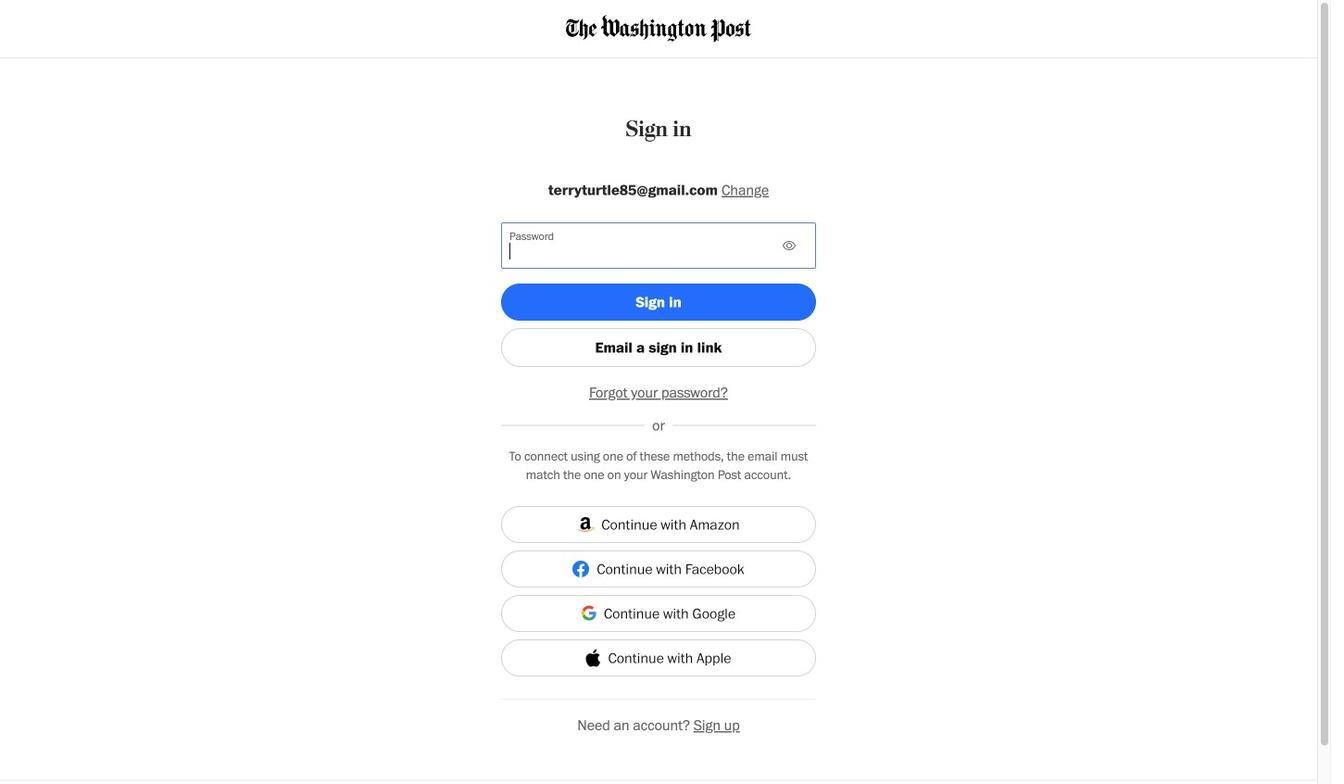 Task type: vqa. For each thing, say whether or not it's contained in the screenshot.
Password password field on the top of page
yes



Task type: locate. For each thing, give the bounding box(es) containing it.
Password password field
[[502, 224, 771, 268]]



